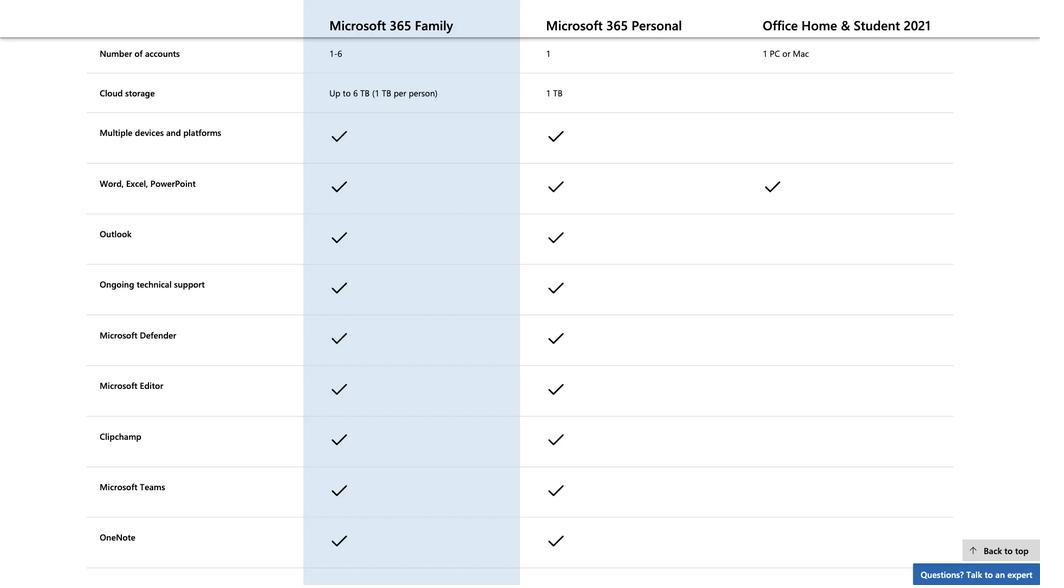 Task type: vqa. For each thing, say whether or not it's contained in the screenshot.
bottom Small Business
no



Task type: locate. For each thing, give the bounding box(es) containing it.
0 horizontal spatial to
[[343, 87, 351, 99]]

teams
[[140, 481, 165, 493]]

onenote
[[100, 532, 135, 543]]

1 vertical spatial 1 pc or mac
[[763, 48, 809, 59]]

365 left personal
[[606, 16, 628, 34]]

1-
[[329, 8, 338, 20], [329, 48, 338, 59]]

powerpoint
[[150, 177, 196, 189]]

to for up
[[343, 87, 351, 99]]

number of accounts
[[100, 48, 180, 59]]

ongoing technical support
[[100, 279, 205, 290]]

1 vertical spatial 6
[[338, 48, 342, 59]]

0 vertical spatial pc
[[770, 8, 780, 20]]

1 mac from the top
[[793, 8, 809, 20]]

0 vertical spatial mac
[[793, 8, 809, 20]]

0 vertical spatial 6
[[338, 8, 342, 20]]

or down office
[[782, 48, 791, 59]]

1 vertical spatial 1-
[[329, 48, 338, 59]]

per
[[394, 87, 406, 99]]

included image for onenote
[[546, 529, 570, 556]]

included image for ongoing technical support
[[546, 276, 570, 303]]

0 vertical spatial 1 pc or mac
[[763, 8, 809, 20]]

or for 1 person
[[782, 8, 791, 20]]

or for 1
[[782, 48, 791, 59]]

office
[[763, 16, 798, 34]]

1-6 people
[[329, 8, 371, 20]]

platforms
[[183, 127, 221, 138]]

included image
[[329, 125, 353, 151], [329, 175, 353, 202], [546, 175, 570, 202], [763, 175, 787, 202], [329, 226, 353, 253], [546, 226, 570, 253], [329, 327, 353, 354], [329, 428, 353, 455], [329, 479, 353, 506], [546, 479, 570, 506], [329, 529, 353, 556]]

1 vertical spatial or
[[782, 48, 791, 59]]

top
[[1015, 544, 1029, 556]]

pc down office
[[770, 48, 780, 59]]

ongoing
[[100, 279, 134, 290]]

pc for 1 person
[[770, 8, 780, 20]]

mac left &
[[793, 8, 809, 20]]

2 365 from the left
[[606, 16, 628, 34]]

6 left "people"
[[338, 8, 342, 20]]

included image
[[546, 125, 570, 151], [329, 276, 353, 303], [546, 276, 570, 303], [546, 327, 570, 354], [329, 378, 353, 404], [546, 378, 570, 404], [546, 428, 570, 455], [546, 529, 570, 556]]

1 pc or mac
[[763, 8, 809, 20], [763, 48, 809, 59]]

2 horizontal spatial to
[[1005, 544, 1013, 556]]

microsoft for microsoft defender
[[100, 329, 137, 341]]

mac
[[793, 8, 809, 20], [793, 48, 809, 59]]

0 horizontal spatial 365
[[390, 16, 411, 34]]

to left an
[[985, 568, 993, 580]]

microsoft 365 personal
[[546, 16, 682, 34]]

2 pc from the top
[[770, 48, 780, 59]]

6 for 1-6
[[338, 48, 342, 59]]

6
[[338, 8, 342, 20], [338, 48, 342, 59], [353, 87, 358, 99]]

microsoft 365 family
[[329, 16, 453, 34]]

defender
[[140, 329, 176, 341]]

1 horizontal spatial 365
[[606, 16, 628, 34]]

word,
[[100, 177, 124, 189]]

microsoft
[[329, 16, 386, 34], [546, 16, 603, 34], [100, 329, 137, 341], [100, 380, 137, 391], [100, 481, 137, 493]]

to inside the questions? talk to an expert dropdown button
[[985, 568, 993, 580]]

0 vertical spatial 1-
[[329, 8, 338, 20]]

microsoft defender
[[100, 329, 176, 341]]

to inside back to top link
[[1005, 544, 1013, 556]]

0 horizontal spatial tb
[[360, 87, 370, 99]]

2 mac from the top
[[793, 48, 809, 59]]

included image for clipchamp
[[546, 428, 570, 455]]

and
[[166, 127, 181, 138]]

1 365 from the left
[[390, 16, 411, 34]]

back to top
[[984, 544, 1029, 556]]

technical
[[137, 279, 172, 290]]

to
[[343, 87, 351, 99], [1005, 544, 1013, 556], [985, 568, 993, 580]]

365 for family
[[390, 16, 411, 34]]

365 left family
[[390, 16, 411, 34]]

2 vertical spatial to
[[985, 568, 993, 580]]

1
[[546, 8, 551, 20], [763, 8, 768, 20], [546, 48, 551, 59], [763, 48, 768, 59], [546, 87, 551, 99]]

pc left home
[[770, 8, 780, 20]]

to right "up"
[[343, 87, 351, 99]]

microsoft for microsoft editor
[[100, 380, 137, 391]]

included image for microsoft editor
[[546, 378, 570, 404]]

people
[[345, 8, 371, 20]]

pc
[[770, 8, 780, 20], [770, 48, 780, 59]]

1- left "people"
[[329, 8, 338, 20]]

6 up "up"
[[338, 48, 342, 59]]

office home & student 2021
[[763, 16, 931, 34]]

2 1- from the top
[[329, 48, 338, 59]]

to left top
[[1005, 544, 1013, 556]]

number
[[100, 48, 132, 59]]

tb
[[360, 87, 370, 99], [382, 87, 391, 99], [553, 87, 563, 99]]

2 or from the top
[[782, 48, 791, 59]]

questions? talk to an expert
[[921, 568, 1033, 580]]

1 or from the top
[[782, 8, 791, 20]]

6 for 1-6 people
[[338, 8, 342, 20]]

of
[[134, 48, 143, 59]]

microsoft editor
[[100, 380, 163, 391]]

1- up "up"
[[329, 48, 338, 59]]

1 vertical spatial pc
[[770, 48, 780, 59]]

multiple devices and platforms
[[100, 127, 221, 138]]

0 vertical spatial or
[[782, 8, 791, 20]]

1 vertical spatial mac
[[793, 48, 809, 59]]

1 1- from the top
[[329, 8, 338, 20]]

or
[[782, 8, 791, 20], [782, 48, 791, 59]]

mac down home
[[793, 48, 809, 59]]

365
[[390, 16, 411, 34], [606, 16, 628, 34]]

1 horizontal spatial tb
[[382, 87, 391, 99]]

to for back
[[1005, 544, 1013, 556]]

2021
[[904, 16, 931, 34]]

or left home
[[782, 8, 791, 20]]

accounts
[[145, 48, 180, 59]]

1 vertical spatial to
[[1005, 544, 1013, 556]]

2 tb from the left
[[382, 87, 391, 99]]

1 pc from the top
[[770, 8, 780, 20]]

1 horizontal spatial to
[[985, 568, 993, 580]]

2 1 pc or mac from the top
[[763, 48, 809, 59]]

1 1 pc or mac from the top
[[763, 8, 809, 20]]

1- for 1-6
[[329, 48, 338, 59]]

2 horizontal spatial tb
[[553, 87, 563, 99]]

0 vertical spatial to
[[343, 87, 351, 99]]

6 left (1
[[353, 87, 358, 99]]

up to 6 tb (1 tb per person)
[[329, 87, 438, 99]]

3 tb from the left
[[553, 87, 563, 99]]



Task type: describe. For each thing, give the bounding box(es) containing it.
up
[[329, 87, 340, 99]]

1 pc or mac for 1
[[763, 48, 809, 59]]

microsoft for microsoft teams
[[100, 481, 137, 493]]

person)
[[409, 87, 438, 99]]

included image for microsoft defender
[[546, 327, 570, 354]]

home
[[802, 16, 837, 34]]

personal
[[632, 16, 682, 34]]

365 for personal
[[606, 16, 628, 34]]

1 tb
[[546, 87, 563, 99]]

expert
[[1008, 568, 1033, 580]]

back
[[984, 544, 1002, 556]]

microsoft for microsoft 365 family
[[329, 16, 386, 34]]

storage
[[125, 87, 155, 99]]

(1
[[372, 87, 379, 99]]

microsoft teams
[[100, 481, 165, 493]]

multiple
[[100, 127, 133, 138]]

back to top link
[[963, 540, 1040, 561]]

microsoft for microsoft 365 personal
[[546, 16, 603, 34]]

talk
[[966, 568, 982, 580]]

family
[[415, 16, 453, 34]]

person
[[553, 8, 579, 20]]

outlook
[[100, 228, 132, 240]]

included image for multiple devices and platforms
[[546, 125, 570, 151]]

1-6
[[329, 48, 342, 59]]

an
[[996, 568, 1005, 580]]

editor
[[140, 380, 163, 391]]

2 vertical spatial 6
[[353, 87, 358, 99]]

word, excel, powerpoint
[[100, 177, 196, 189]]

1 tb from the left
[[360, 87, 370, 99]]

questions?
[[921, 568, 964, 580]]

cloud storage
[[100, 87, 155, 99]]

cloud
[[100, 87, 123, 99]]

1 pc or mac for 1 person
[[763, 8, 809, 20]]

support
[[174, 279, 205, 290]]

clipchamp
[[100, 430, 141, 442]]

excel,
[[126, 177, 148, 189]]

mac for 1 person
[[793, 8, 809, 20]]

1- for 1-6 people
[[329, 8, 338, 20]]

1 person
[[546, 8, 579, 20]]

devices
[[135, 127, 164, 138]]

pc for 1
[[770, 48, 780, 59]]

questions? talk to an expert button
[[913, 563, 1040, 585]]

mac for 1
[[793, 48, 809, 59]]

&
[[841, 16, 850, 34]]

student
[[854, 16, 900, 34]]



